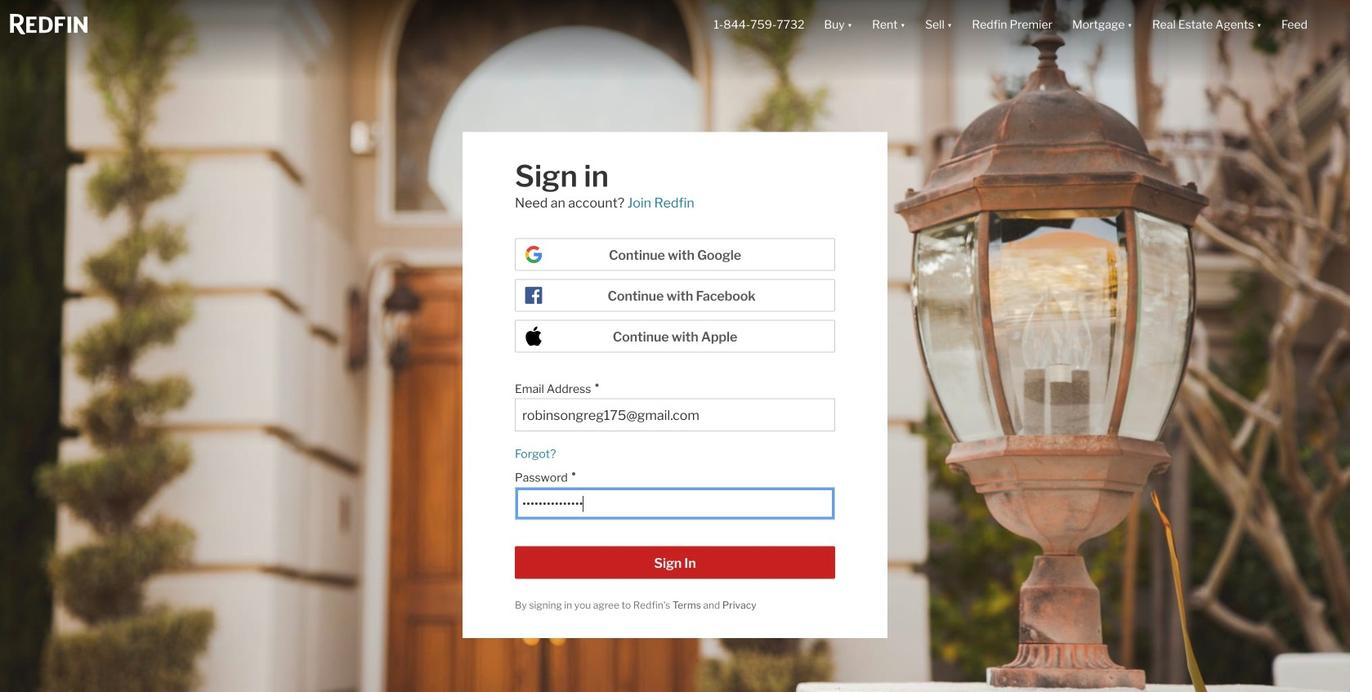 Task type: locate. For each thing, give the bounding box(es) containing it.
Email Address text field
[[522, 408, 828, 424]]

password. required field. element
[[515, 463, 827, 487]]

email address. required field. element
[[515, 374, 827, 399]]



Task type: describe. For each thing, give the bounding box(es) containing it.
Password password field
[[522, 496, 828, 512]]



Task type: vqa. For each thing, say whether or not it's contained in the screenshot.
Email Address text box
yes



